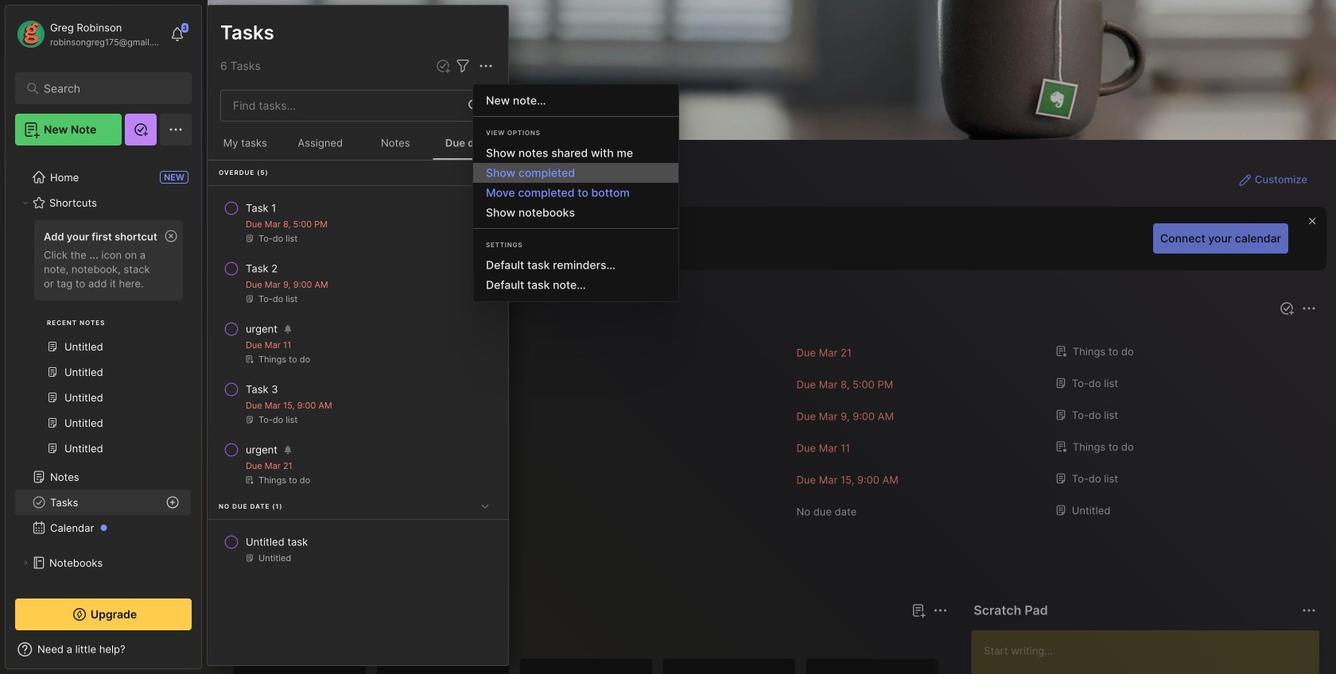 Task type: locate. For each thing, give the bounding box(es) containing it.
1 horizontal spatial new task image
[[1279, 301, 1295, 317]]

tab
[[289, 630, 354, 649]]

Search text field
[[44, 81, 171, 96]]

row group
[[208, 161, 508, 585], [233, 337, 1320, 528], [233, 658, 1336, 674]]

menu item
[[473, 163, 678, 183]]

None search field
[[44, 79, 171, 98]]

3 row from the top
[[214, 315, 502, 372]]

tree inside main element
[[6, 155, 201, 662]]

0 vertical spatial new task image
[[435, 58, 451, 74]]

0 vertical spatial dropdown list menu
[[473, 143, 678, 223]]

task 2 1 cell
[[246, 261, 278, 277]]

collapse 00_overdue image
[[477, 164, 493, 180]]

more actions and view options image
[[476, 57, 495, 76]]

new task image
[[435, 58, 451, 74], [1279, 301, 1295, 317]]

group
[[15, 216, 191, 471]]

tree
[[6, 155, 201, 662]]

4 row from the top
[[214, 375, 502, 433]]

dropdown list menu
[[473, 143, 678, 223], [473, 255, 678, 295]]

row
[[214, 194, 502, 251], [214, 254, 502, 312], [214, 315, 502, 372], [214, 375, 502, 433], [214, 436, 502, 493], [214, 528, 502, 571]]

0 horizontal spatial new task image
[[435, 58, 451, 74]]

1 vertical spatial dropdown list menu
[[473, 255, 678, 295]]



Task type: vqa. For each thing, say whether or not it's contained in the screenshot.
personal
no



Task type: describe. For each thing, give the bounding box(es) containing it.
task 3 3 cell
[[246, 382, 278, 398]]

task 1 0 cell
[[246, 200, 276, 216]]

1 row from the top
[[214, 194, 502, 251]]

WHAT'S NEW field
[[6, 637, 201, 662]]

untitled task 0 cell
[[246, 534, 308, 550]]

collapse 05_nodate image
[[477, 498, 493, 514]]

6 row from the top
[[214, 528, 502, 571]]

Filter tasks field
[[453, 56, 472, 76]]

filter tasks image
[[453, 57, 472, 76]]

Account field
[[15, 18, 162, 50]]

expand notebooks image
[[21, 558, 30, 568]]

2 dropdown list menu from the top
[[473, 255, 678, 295]]

main element
[[0, 0, 207, 674]]

group inside tree
[[15, 216, 191, 471]]

2 row from the top
[[214, 254, 502, 312]]

click to collapse image
[[201, 645, 213, 664]]

More actions and view options field
[[472, 56, 495, 76]]

urgent 2 cell
[[246, 321, 278, 337]]

urgent 4 cell
[[246, 442, 278, 458]]

Start writing… text field
[[984, 631, 1319, 674]]

1 vertical spatial new task image
[[1279, 301, 1295, 317]]

Find tasks… text field
[[223, 93, 459, 119]]

5 row from the top
[[214, 436, 502, 493]]

1 dropdown list menu from the top
[[473, 143, 678, 223]]

none search field inside main element
[[44, 79, 171, 98]]



